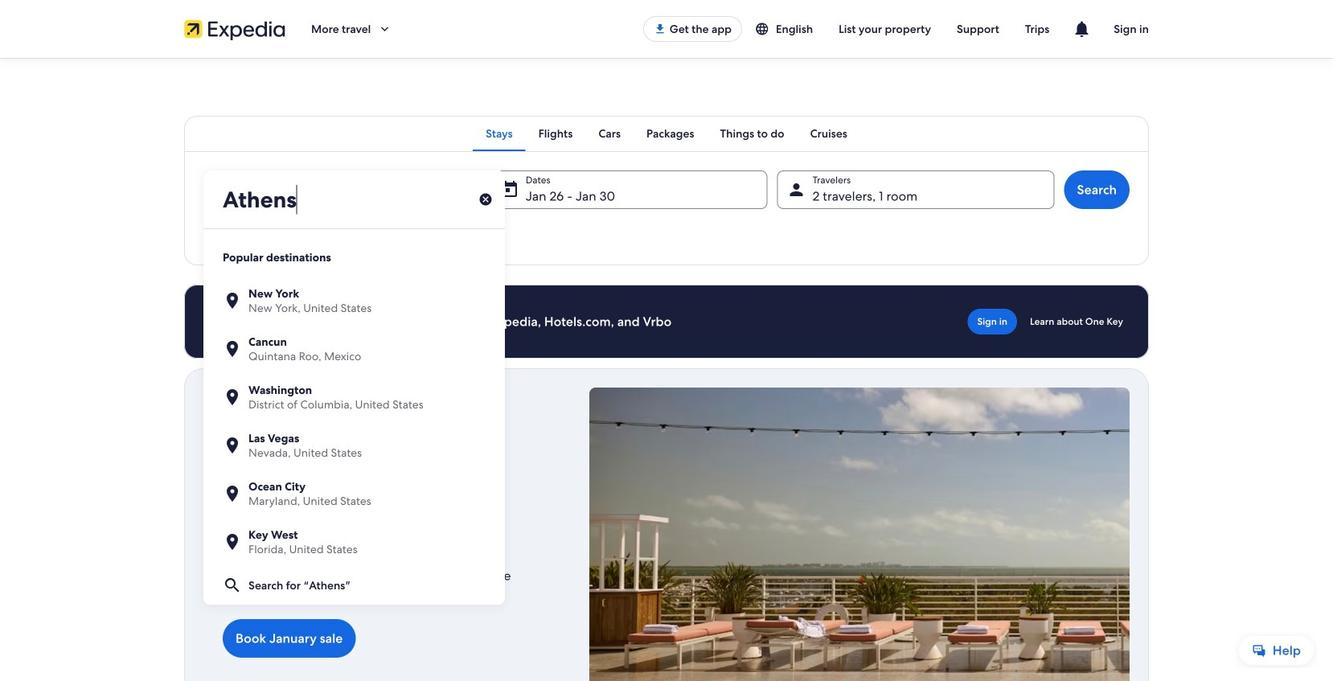Task type: vqa. For each thing, say whether or not it's contained in the screenshot.
Just
no



Task type: locate. For each thing, give the bounding box(es) containing it.
communication center icon image
[[1072, 19, 1092, 39]]

expedia logo image
[[184, 18, 286, 40]]

main content
[[0, 58, 1333, 681]]

more travel image
[[377, 22, 392, 36]]

tab list
[[184, 116, 1149, 151]]



Task type: describe. For each thing, give the bounding box(es) containing it.
clear going to image
[[479, 192, 493, 207]]

small image
[[755, 22, 776, 36]]

Going to text field
[[203, 171, 505, 228]]

download the app button image
[[654, 23, 667, 35]]



